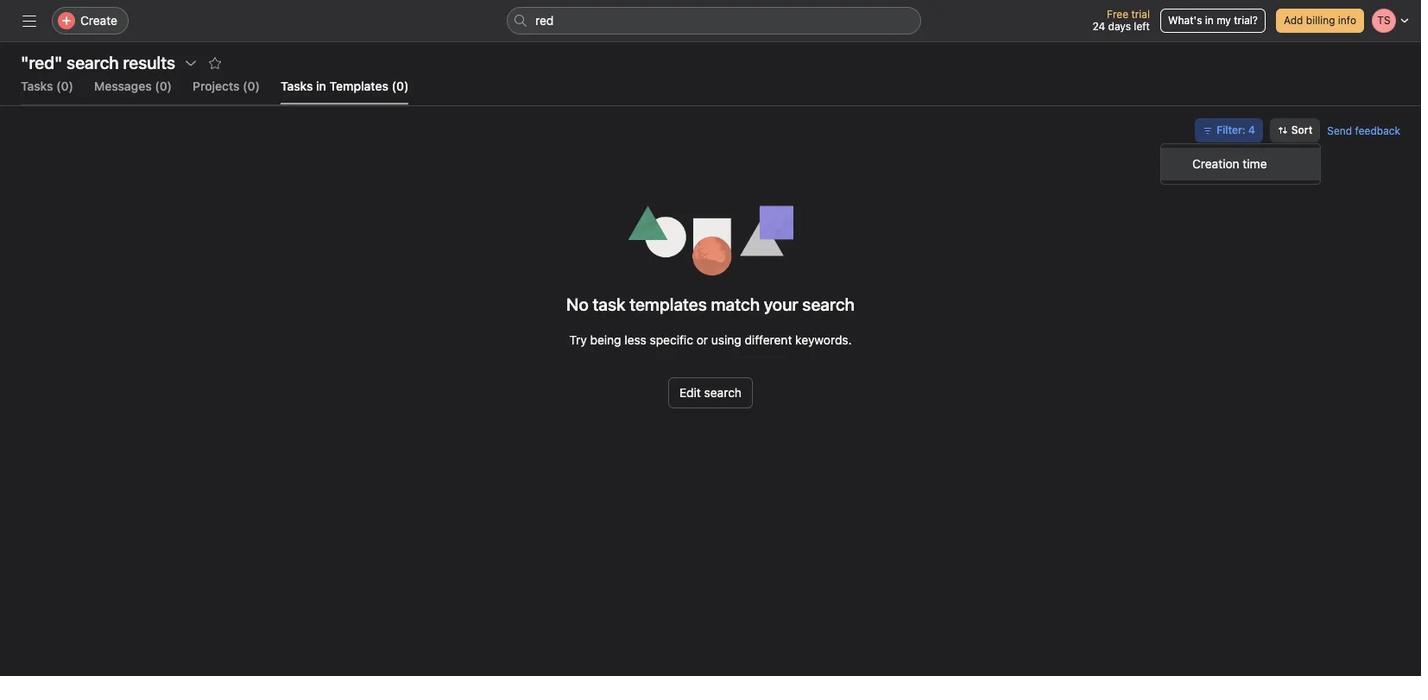 Task type: describe. For each thing, give the bounding box(es) containing it.
left
[[1134, 20, 1150, 33]]

what's in my trial? button
[[1161, 9, 1266, 33]]

creation time radio item
[[1162, 148, 1321, 181]]

create
[[80, 13, 117, 28]]

templates
[[330, 79, 389, 93]]

filter: 4 button
[[1196, 118, 1263, 143]]

4
[[1249, 124, 1256, 136]]

what's
[[1169, 14, 1203, 27]]

try
[[570, 333, 587, 347]]

try being less specific or using different keywords.
[[570, 333, 852, 347]]

trial?
[[1234, 14, 1258, 27]]

red list box
[[507, 7, 922, 35]]

(0) for tasks (0)
[[56, 79, 73, 93]]

tasks in templates (0)
[[281, 79, 409, 93]]

in for what's
[[1206, 14, 1214, 27]]

my
[[1217, 14, 1232, 27]]

no
[[567, 295, 589, 314]]

search
[[704, 385, 742, 400]]

creation
[[1193, 156, 1240, 171]]

tasks (0)
[[21, 79, 73, 93]]

add billing info
[[1284, 14, 1357, 27]]

days
[[1109, 20, 1131, 33]]

send feedback link
[[1328, 122, 1401, 139]]

in for tasks
[[316, 79, 326, 93]]

different
[[745, 333, 792, 347]]

(0) for messages (0)
[[155, 79, 172, 93]]

no task templates match your search
[[567, 295, 855, 314]]

send feedback
[[1328, 124, 1401, 137]]

messages (0)
[[94, 79, 172, 93]]

red button
[[507, 7, 922, 35]]

free trial 24 days left
[[1093, 8, 1150, 33]]

tasks for tasks in templates (0)
[[281, 79, 313, 93]]

filter:
[[1217, 124, 1246, 136]]

sort button
[[1270, 118, 1321, 143]]

edit
[[680, 385, 701, 400]]

creation time
[[1193, 156, 1268, 171]]

what's in my trial?
[[1169, 14, 1258, 27]]

your search
[[764, 295, 855, 314]]



Task type: locate. For each thing, give the bounding box(es) containing it.
less
[[625, 333, 647, 347]]

add billing info button
[[1277, 9, 1365, 33]]

info
[[1339, 14, 1357, 27]]

keywords.
[[796, 333, 852, 347]]

1 (0) from the left
[[56, 79, 73, 93]]

tasks
[[21, 79, 53, 93], [281, 79, 313, 93]]

tasks left "templates"
[[281, 79, 313, 93]]

(0) right messages
[[155, 79, 172, 93]]

match
[[711, 295, 760, 314]]

time
[[1243, 156, 1268, 171]]

(0) for projects (0)
[[243, 79, 260, 93]]

or
[[697, 333, 708, 347]]

red
[[536, 13, 554, 28]]

sort
[[1292, 124, 1313, 136]]

task
[[593, 295, 626, 314]]

actions image
[[184, 56, 198, 70]]

edit search button
[[669, 377, 753, 409]]

feedback
[[1356, 124, 1401, 137]]

0 vertical spatial in
[[1206, 14, 1214, 27]]

(0)
[[56, 79, 73, 93], [155, 79, 172, 93], [243, 79, 260, 93], [392, 79, 409, 93]]

tab list containing tasks (0)
[[21, 77, 409, 105]]

1 horizontal spatial in
[[1206, 14, 1214, 27]]

create button
[[52, 7, 129, 35]]

being
[[590, 333, 622, 347]]

trial
[[1132, 8, 1150, 21]]

(0) down "red"
[[56, 79, 73, 93]]

projects
[[193, 79, 240, 93]]

(0) right "templates"
[[392, 79, 409, 93]]

projects (0)
[[193, 79, 260, 93]]

add to starred image
[[208, 56, 222, 70]]

edit search
[[680, 385, 742, 400]]

1 horizontal spatial tasks
[[281, 79, 313, 93]]

expand sidebar image
[[22, 14, 36, 28]]

in left "templates"
[[316, 79, 326, 93]]

"red" search results
[[21, 53, 175, 73]]

4 (0) from the left
[[392, 79, 409, 93]]

using
[[712, 333, 742, 347]]

in left my
[[1206, 14, 1214, 27]]

"red"
[[21, 53, 63, 73]]

0 horizontal spatial in
[[316, 79, 326, 93]]

free
[[1107, 8, 1129, 21]]

search results
[[67, 53, 175, 73]]

2 (0) from the left
[[155, 79, 172, 93]]

1 vertical spatial in
[[316, 79, 326, 93]]

24
[[1093, 20, 1106, 33]]

specific
[[650, 333, 694, 347]]

tasks down "red"
[[21, 79, 53, 93]]

billing
[[1307, 14, 1336, 27]]

0 horizontal spatial tasks
[[21, 79, 53, 93]]

in inside button
[[1206, 14, 1214, 27]]

add
[[1284, 14, 1304, 27]]

filter: 4
[[1217, 124, 1256, 136]]

tab list
[[21, 77, 409, 105]]

1 tasks from the left
[[21, 79, 53, 93]]

messages
[[94, 79, 152, 93]]

templates
[[630, 295, 707, 314]]

3 (0) from the left
[[243, 79, 260, 93]]

tasks for tasks (0)
[[21, 79, 53, 93]]

2 tasks from the left
[[281, 79, 313, 93]]

in
[[1206, 14, 1214, 27], [316, 79, 326, 93]]

(0) right 'projects'
[[243, 79, 260, 93]]

send
[[1328, 124, 1353, 137]]



Task type: vqa. For each thing, say whether or not it's contained in the screenshot.
Clear due date icon
no



